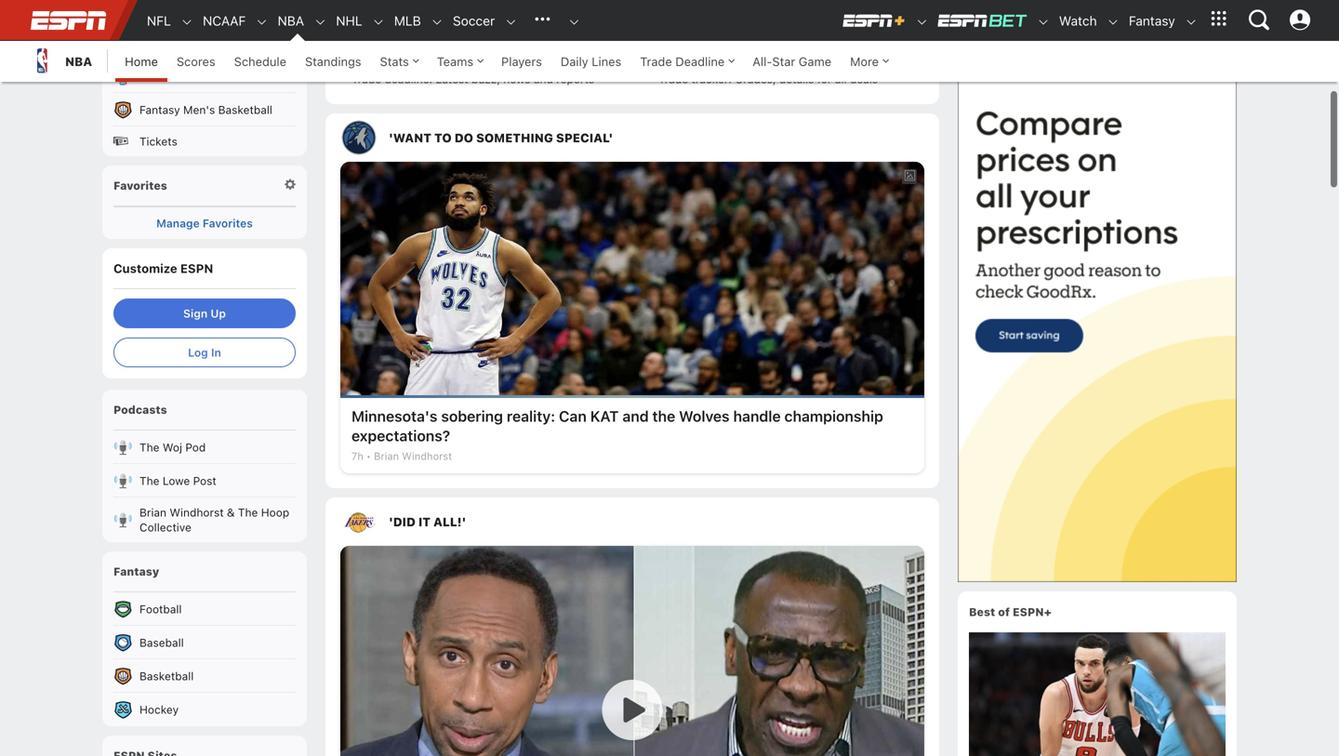 Task type: vqa. For each thing, say whether or not it's contained in the screenshot.
the ncaa within the Ncaa Women'S Basketball link
no



Task type: locate. For each thing, give the bounding box(es) containing it.
0 vertical spatial basketball
[[218, 103, 272, 116]]

'want
[[389, 131, 431, 145]]

the left lowe
[[139, 474, 160, 487]]

fantasy men's basketball
[[139, 103, 272, 116]]

moves
[[482, 3, 521, 18]]

1 vertical spatial and
[[622, 407, 649, 425]]

the
[[459, 3, 478, 18], [464, 20, 484, 36], [652, 407, 675, 425]]

nba
[[139, 3, 163, 16], [587, 3, 614, 18], [278, 13, 304, 28], [65, 54, 92, 68]]

0 horizontal spatial daily
[[139, 36, 165, 49]]

trade down stats
[[351, 73, 381, 86]]

0 vertical spatial the
[[459, 3, 478, 18]]

0 vertical spatial daily
[[139, 36, 165, 49]]

to
[[434, 131, 452, 145]]

8,
[[843, 3, 855, 18]]

players
[[501, 54, 542, 68]]

0 horizontal spatial daily lines
[[139, 36, 196, 49]]

ncaaf
[[203, 13, 246, 28]]

0 horizontal spatial windhorst
[[170, 506, 224, 519]]

podcasts
[[113, 403, 167, 416]]

windhorst for brian windhorst & the hoop collective
[[170, 506, 224, 519]]

gms
[[617, 3, 645, 18]]

trade down trade deadline
[[658, 73, 688, 86]]

nba.com
[[139, 70, 188, 83]]

and right news
[[534, 73, 553, 86]]

grades,
[[735, 73, 776, 86]]

our
[[340, 3, 363, 18]]

2 vertical spatial the
[[238, 506, 258, 519]]

2 vertical spatial the
[[652, 407, 675, 425]]

trade tracker: grades, details for all deals link
[[658, 65, 921, 93]]

espn
[[180, 261, 213, 275]]

the left wolves
[[652, 407, 675, 425]]

lines up reports
[[592, 54, 621, 68]]

best of espn+
[[969, 605, 1052, 618]]

the up the up
[[459, 3, 478, 18]]

tickets link
[[102, 126, 307, 156]]

trade deadline
[[640, 54, 725, 68]]

our insiders makes the moves they think nba gms should be making ahead of feb. 8, including a big deal to shake up the lakers. link
[[325, 0, 939, 65]]

mlb
[[394, 13, 421, 28]]

1 vertical spatial favorites
[[203, 217, 253, 230]]

the for the lowe post
[[139, 474, 160, 487]]

a
[[916, 3, 923, 18]]

1 vertical spatial daily lines
[[561, 54, 621, 68]]

0 horizontal spatial favorites
[[113, 179, 167, 192]]

nba link left home link on the top
[[28, 41, 92, 82]]

daily lines link
[[102, 26, 307, 60], [551, 41, 631, 82]]

windhorst down expectations?
[[402, 450, 452, 462]]

the right &
[[238, 506, 258, 519]]

of inside our insiders makes the moves they think nba gms should be making ahead of feb. 8, including a big deal to shake up the lakers.
[[798, 3, 810, 18]]

minnesota's
[[352, 407, 437, 425]]

the woj pod
[[139, 441, 206, 454]]

making
[[711, 3, 754, 18]]

0 horizontal spatial daily lines link
[[102, 26, 307, 60]]

deadline:
[[384, 73, 433, 86]]

baseball link
[[102, 626, 307, 659]]

1 horizontal spatial and
[[622, 407, 649, 425]]

nba left power
[[139, 3, 163, 16]]

1 horizontal spatial daily
[[561, 54, 588, 68]]

0 vertical spatial windhorst
[[402, 450, 452, 462]]

customize
[[113, 261, 177, 275]]

insiders
[[366, 3, 413, 18]]

1 vertical spatial of
[[998, 605, 1010, 618]]

daily lines down nfl
[[139, 36, 196, 49]]

nba power rankings
[[139, 3, 249, 16]]

baseball
[[139, 636, 184, 649]]

1 horizontal spatial daily lines
[[561, 54, 621, 68]]

&
[[227, 506, 235, 519]]

nba.com link
[[102, 60, 307, 93]]

0 vertical spatial lines
[[169, 36, 196, 49]]

trade deadline link
[[631, 41, 743, 82]]

all-star game
[[753, 54, 831, 68]]

and inside "minnesota's sobering reality: can kat and the wolves handle championship expectations?"
[[622, 407, 649, 425]]

trade tracker: grades, details for all deals
[[658, 73, 878, 86]]

1 vertical spatial daily
[[561, 54, 588, 68]]

0 horizontal spatial nba link
[[28, 41, 92, 82]]

1 horizontal spatial lines
[[592, 54, 621, 68]]

trade left deadline
[[640, 54, 672, 68]]

0 vertical spatial and
[[534, 73, 553, 86]]

championship
[[784, 407, 883, 425]]

of right best
[[998, 605, 1010, 618]]

0 vertical spatial fantasy
[[1129, 13, 1175, 28]]

0 horizontal spatial basketball
[[139, 670, 194, 683]]

favorites down font before icon
[[113, 179, 167, 192]]

1 horizontal spatial nba link
[[268, 1, 304, 41]]

nba left gms
[[587, 3, 614, 18]]

0 vertical spatial brian
[[374, 450, 399, 462]]

daily up home
[[139, 36, 165, 49]]

the for the woj pod
[[139, 441, 160, 454]]

standings
[[305, 54, 361, 68]]

1 vertical spatial the
[[139, 474, 160, 487]]

0 vertical spatial daily lines
[[139, 36, 196, 49]]

football link
[[102, 592, 307, 626]]

1 horizontal spatial brian
[[374, 450, 399, 462]]

0 vertical spatial of
[[798, 3, 810, 18]]

basketball link
[[102, 659, 307, 693]]

scores
[[177, 54, 215, 68]]

tickets
[[139, 135, 177, 148]]

nba inside 'link'
[[139, 3, 163, 16]]

trade for trade deadline: latest buzz, news and reports
[[351, 73, 381, 86]]

favorites right manage
[[203, 217, 253, 230]]

brian down expectations?
[[374, 450, 399, 462]]

lines up scores on the top of page
[[169, 36, 196, 49]]

daily lines up reports
[[561, 54, 621, 68]]

brian inside brian windhorst & the hoop collective
[[139, 506, 166, 519]]

1 vertical spatial fantasy
[[139, 103, 180, 116]]

mlb link
[[385, 1, 421, 41]]

0 vertical spatial the
[[139, 441, 160, 454]]

1 vertical spatial the
[[464, 20, 484, 36]]

the lowe post link
[[102, 464, 307, 497]]

more
[[850, 54, 879, 68]]

0 horizontal spatial and
[[534, 73, 553, 86]]

windhorst inside brian windhorst & the hoop collective
[[170, 506, 224, 519]]

fantasy link
[[1120, 1, 1175, 41]]

lowe
[[163, 474, 190, 487]]

basketball right men's
[[218, 103, 272, 116]]

brian up collective
[[139, 506, 166, 519]]

brian for brian windhorst & the hoop collective
[[139, 506, 166, 519]]

they
[[524, 3, 550, 18]]

fantasy inside fantasy men's basketball link
[[139, 103, 180, 116]]

0 horizontal spatial brian
[[139, 506, 166, 519]]

woj
[[163, 441, 182, 454]]

scores link
[[167, 41, 225, 82]]

nba link up schedule
[[268, 1, 304, 41]]

'did
[[389, 515, 415, 529]]

daily lines
[[139, 36, 196, 49], [561, 54, 621, 68]]

more link
[[841, 41, 897, 82]]

trade
[[640, 54, 672, 68], [351, 73, 381, 86], [658, 73, 688, 86]]

fantasy up tickets
[[139, 103, 180, 116]]

and right the kat at the bottom left
[[622, 407, 649, 425]]

it
[[418, 515, 431, 529]]

fantasy
[[1129, 13, 1175, 28], [139, 103, 180, 116], [113, 565, 159, 578]]

of left "feb."
[[798, 3, 810, 18]]

1 vertical spatial windhorst
[[170, 506, 224, 519]]

stats
[[380, 54, 409, 68]]

log in button
[[113, 338, 296, 367]]

the left woj
[[139, 441, 160, 454]]

all
[[835, 73, 847, 86]]

windhorst down the lowe post link
[[170, 506, 224, 519]]

1 horizontal spatial of
[[998, 605, 1010, 618]]

the right the up
[[464, 20, 484, 36]]

daily up reports
[[561, 54, 588, 68]]

1 vertical spatial basketball
[[139, 670, 194, 683]]

sign
[[183, 307, 208, 320]]

soccer link
[[443, 1, 495, 41]]

the
[[139, 441, 160, 454], [139, 474, 160, 487], [238, 506, 258, 519]]

1 vertical spatial brian
[[139, 506, 166, 519]]

0 horizontal spatial of
[[798, 3, 810, 18]]

fantasy up the football
[[113, 565, 159, 578]]

manage
[[156, 217, 200, 230]]

1 horizontal spatial windhorst
[[402, 450, 452, 462]]

including
[[858, 3, 913, 18]]

fantasy right watch
[[1129, 13, 1175, 28]]

trade deadline: latest buzz, news and reports
[[351, 73, 594, 86]]

lakers.
[[487, 20, 531, 36]]

font before image
[[113, 134, 132, 149]]

basketball down baseball
[[139, 670, 194, 683]]

manage favorites
[[156, 217, 253, 230]]



Task type: describe. For each thing, give the bounding box(es) containing it.
can
[[559, 407, 587, 425]]

nfl link
[[138, 1, 171, 41]]

best
[[969, 605, 995, 618]]

football
[[139, 603, 182, 616]]

ncaaf link
[[194, 1, 246, 41]]

latest
[[436, 73, 468, 86]]

trade for trade deadline
[[640, 54, 672, 68]]

deal
[[363, 20, 388, 36]]

nhl link
[[327, 1, 362, 41]]

hockey
[[139, 703, 179, 716]]

brian windhorst & the hoop collective link
[[102, 497, 307, 542]]

and for news
[[534, 73, 553, 86]]

log in
[[188, 346, 221, 359]]

up
[[210, 307, 226, 320]]

1 vertical spatial lines
[[592, 54, 621, 68]]

log
[[188, 346, 208, 359]]

advertisement element
[[958, 24, 1237, 582]]

nba image
[[28, 46, 56, 74]]

standings link
[[296, 41, 371, 82]]

soccer
[[453, 13, 495, 28]]

brian for brian windhorst
[[374, 450, 399, 462]]

post
[[193, 474, 216, 487]]

star
[[772, 54, 795, 68]]

the lowe post
[[139, 474, 216, 487]]

wolves
[[679, 407, 730, 425]]

hockey link
[[102, 693, 307, 726]]

nba up schedule link
[[278, 13, 304, 28]]

nfl
[[147, 13, 171, 28]]

hoop
[[261, 506, 289, 519]]

trade for trade tracker: grades, details for all deals
[[658, 73, 688, 86]]

teams
[[437, 54, 473, 68]]

espn+
[[1013, 605, 1052, 618]]

nhl
[[336, 13, 362, 28]]

nba right nba icon
[[65, 54, 92, 68]]

windhorst for brian windhorst
[[402, 450, 452, 462]]

game
[[799, 54, 831, 68]]

nba inside our insiders makes the moves they think nba gms should be making ahead of feb. 8, including a big deal to shake up the lakers.
[[587, 3, 614, 18]]

'did it all!'
[[389, 515, 466, 529]]

reality:
[[507, 407, 555, 425]]

big
[[340, 20, 359, 36]]

and for kat
[[622, 407, 649, 425]]

watch
[[1059, 13, 1097, 28]]

to
[[391, 20, 404, 36]]

0 horizontal spatial lines
[[169, 36, 196, 49]]

should
[[648, 3, 688, 18]]

home
[[125, 54, 158, 68]]

details
[[779, 73, 814, 86]]

sobering
[[441, 407, 503, 425]]

2 vertical spatial fantasy
[[113, 565, 159, 578]]

be
[[692, 3, 707, 18]]

the inside brian windhorst & the hoop collective
[[238, 506, 258, 519]]

players link
[[492, 41, 551, 82]]

pod
[[185, 441, 206, 454]]

all-
[[753, 54, 772, 68]]

feb.
[[814, 3, 840, 18]]

0 vertical spatial favorites
[[113, 179, 167, 192]]

trade deadline: latest buzz, news and reports link
[[351, 65, 632, 93]]

the inside "minnesota's sobering reality: can kat and the wolves handle championship expectations?"
[[652, 407, 675, 425]]

kat
[[590, 407, 619, 425]]

power
[[166, 3, 198, 16]]

deadline
[[675, 54, 725, 68]]

fantasy men's basketball link
[[102, 93, 307, 126]]

something
[[476, 131, 553, 145]]

1 horizontal spatial favorites
[[203, 217, 253, 230]]

buzz,
[[471, 73, 500, 86]]

for
[[817, 73, 832, 86]]

all-star game link
[[743, 41, 841, 82]]

home link
[[115, 41, 167, 82]]

special'
[[556, 131, 613, 145]]

stats link
[[371, 41, 428, 82]]

1 horizontal spatial basketball
[[218, 103, 272, 116]]

7h
[[352, 450, 363, 462]]

tracker:
[[691, 73, 732, 86]]

sign up button
[[113, 298, 296, 328]]

the woj pod link
[[102, 431, 307, 464]]

brian windhorst
[[374, 450, 452, 462]]

schedule
[[234, 54, 286, 68]]

reports
[[556, 73, 594, 86]]

customize espn
[[113, 261, 213, 275]]

teams link
[[428, 41, 492, 82]]

schedule link
[[225, 41, 296, 82]]

manage favorites link
[[113, 217, 296, 230]]

our insiders makes the moves they think nba gms should be making ahead of feb. 8, including a big deal to shake up the lakers.
[[340, 3, 923, 36]]

think
[[554, 3, 584, 18]]

all!'
[[433, 515, 466, 529]]

fantasy inside fantasy link
[[1129, 13, 1175, 28]]

1 horizontal spatial daily lines link
[[551, 41, 631, 82]]



